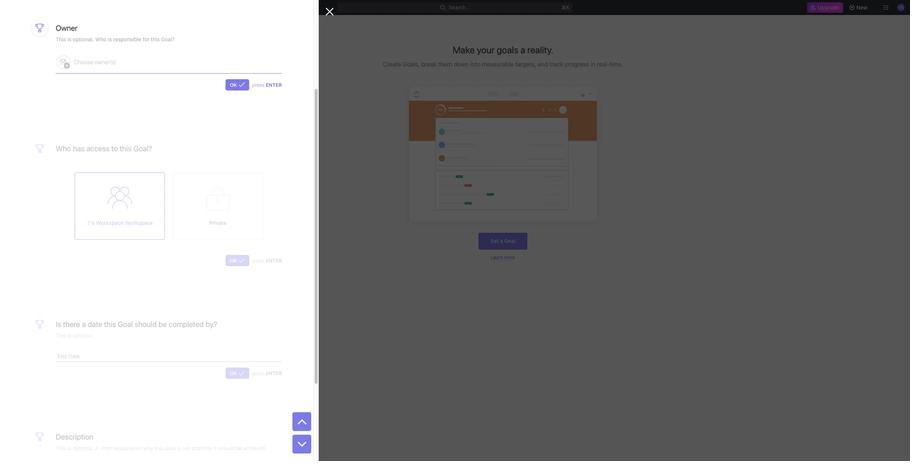 Task type: locate. For each thing, give the bounding box(es) containing it.
0 vertical spatial who
[[95, 36, 106, 43]]

2 vertical spatial a
[[82, 320, 86, 329]]

2 horizontal spatial this
[[151, 36, 160, 43]]

2 vertical spatial this
[[104, 320, 116, 329]]

this right to
[[120, 144, 132, 153]]

2 vertical spatial ok button
[[226, 368, 250, 380]]

0 horizontal spatial a
[[82, 320, 86, 329]]

this right date
[[104, 320, 116, 329]]

2 press enter from the top
[[253, 258, 282, 264]]

0 horizontal spatial workspace
[[96, 220, 124, 226]]

goal? right for
[[161, 36, 175, 43]]

3 ok from the top
[[230, 371, 237, 377]]

new button
[[847, 2, 873, 14]]

1 vertical spatial enter
[[266, 258, 282, 264]]

goal? inside owner this is optional. who is responsible for this goal?
[[161, 36, 175, 43]]

1 vertical spatial this
[[120, 144, 132, 153]]

ok for who has access to this goal?
[[230, 258, 237, 264]]

1 horizontal spatial a
[[500, 238, 503, 245]]

there
[[63, 320, 80, 329]]

t's workspace workspace
[[87, 220, 153, 226]]

2 vertical spatial press enter
[[253, 371, 282, 377]]

press enter
[[253, 82, 282, 88], [253, 258, 282, 264], [253, 371, 282, 377]]

this
[[56, 36, 66, 43]]

1 vertical spatial press enter
[[253, 258, 282, 264]]

a up 'targets,'
[[521, 44, 526, 55]]

1 horizontal spatial workspace
[[125, 220, 153, 226]]

targets,
[[516, 61, 537, 68]]

goal left should
[[118, 320, 133, 329]]

this for goal?
[[120, 144, 132, 153]]

1 vertical spatial goal?
[[133, 144, 152, 153]]

0 vertical spatial goal?
[[161, 36, 175, 43]]

who left has
[[56, 144, 71, 153]]

1 ok button from the top
[[226, 79, 250, 91]]

this inside owner this is optional. who is responsible for this goal?
[[151, 36, 160, 43]]

0 horizontal spatial who
[[56, 144, 71, 153]]

ok button
[[226, 79, 250, 91], [226, 255, 250, 267], [226, 368, 250, 380]]

0 horizontal spatial goal?
[[133, 144, 152, 153]]

dialog containing owner
[[0, 0, 334, 462]]

press for is there a date this goal should be completed by?
[[253, 371, 265, 377]]

0 vertical spatial this
[[151, 36, 160, 43]]

is right this
[[67, 36, 71, 43]]

0 vertical spatial ok
[[230, 82, 237, 88]]

0 horizontal spatial this
[[104, 320, 116, 329]]

create
[[383, 61, 401, 68]]

upgrade link
[[808, 2, 844, 13]]

⌘k
[[562, 4, 570, 11]]

goals
[[497, 44, 519, 55]]

reality.
[[528, 44, 554, 55]]

be
[[159, 320, 167, 329]]

to
[[111, 144, 118, 153]]

1 horizontal spatial is
[[108, 36, 112, 43]]

choose
[[74, 59, 93, 65]]

this right for
[[151, 36, 160, 43]]

down
[[454, 61, 469, 68]]

more
[[505, 255, 515, 261]]

0 vertical spatial press enter
[[253, 82, 282, 88]]

enter
[[266, 82, 282, 88], [266, 258, 282, 264], [266, 371, 282, 377]]

0 vertical spatial goal
[[505, 238, 516, 245]]

goal? right to
[[133, 144, 152, 153]]

owner
[[56, 24, 78, 32]]

1 enter from the top
[[266, 82, 282, 88]]

responsible
[[113, 36, 141, 43]]

ok for is there a date this goal should be completed by?
[[230, 371, 237, 377]]

press
[[253, 82, 265, 88], [253, 258, 265, 264], [253, 371, 265, 377]]

learn more
[[491, 255, 515, 261]]

a right the set
[[500, 238, 503, 245]]

3 press enter from the top
[[253, 371, 282, 377]]

enter for who has access to this goal?
[[266, 258, 282, 264]]

a left date
[[82, 320, 86, 329]]

2 vertical spatial press
[[253, 371, 265, 377]]

this
[[151, 36, 160, 43], [120, 144, 132, 153], [104, 320, 116, 329]]

ok button for is there a date this goal should be completed by?
[[226, 368, 250, 380]]

0 vertical spatial a
[[521, 44, 526, 55]]

goal?
[[161, 36, 175, 43], [133, 144, 152, 153]]

1 horizontal spatial who
[[95, 36, 106, 43]]

1 vertical spatial ok button
[[226, 255, 250, 267]]

dialog
[[0, 0, 334, 462]]

goal
[[505, 238, 516, 245], [118, 320, 133, 329]]

0 vertical spatial enter
[[266, 82, 282, 88]]

owner this is optional. who is responsible for this goal?
[[56, 24, 175, 43]]

1 vertical spatial ok
[[230, 258, 237, 264]]

0 horizontal spatial goal
[[118, 320, 133, 329]]

1 horizontal spatial this
[[120, 144, 132, 153]]

2 ok button from the top
[[226, 255, 250, 267]]

your
[[477, 44, 495, 55]]

private
[[209, 220, 227, 226]]

is left responsible
[[108, 36, 112, 43]]

1 press from the top
[[253, 82, 265, 88]]

ok
[[230, 82, 237, 88], [230, 258, 237, 264], [230, 371, 237, 377]]

2 ok from the top
[[230, 258, 237, 264]]

3 enter from the top
[[266, 371, 282, 377]]

tree
[[3, 157, 93, 258]]

who right optional.
[[95, 36, 106, 43]]

description
[[56, 434, 93, 442]]

2 vertical spatial ok
[[230, 371, 237, 377]]

make your goals a reality.
[[453, 44, 554, 55]]

into
[[471, 61, 481, 68]]

1 vertical spatial press
[[253, 258, 265, 264]]

0 vertical spatial press
[[253, 82, 265, 88]]

3 press from the top
[[253, 371, 265, 377]]

goal right the set
[[505, 238, 516, 245]]

who
[[95, 36, 106, 43], [56, 144, 71, 153]]

1 horizontal spatial goal?
[[161, 36, 175, 43]]

a
[[521, 44, 526, 55], [500, 238, 503, 245], [82, 320, 86, 329]]

2 vertical spatial enter
[[266, 371, 282, 377]]

2 is from the left
[[108, 36, 112, 43]]

is
[[67, 36, 71, 43], [108, 36, 112, 43]]

who inside owner this is optional. who is responsible for this goal?
[[95, 36, 106, 43]]

workspace
[[96, 220, 124, 226], [125, 220, 153, 226]]

1 vertical spatial goal
[[118, 320, 133, 329]]

0 horizontal spatial is
[[67, 36, 71, 43]]

2 press from the top
[[253, 258, 265, 264]]

2 enter from the top
[[266, 258, 282, 264]]

0 vertical spatial ok button
[[226, 79, 250, 91]]

3 ok button from the top
[[226, 368, 250, 380]]



Task type: vqa. For each thing, say whether or not it's contained in the screenshot.
sixth option from right
no



Task type: describe. For each thing, give the bounding box(es) containing it.
1 vertical spatial who
[[56, 144, 71, 153]]

1 vertical spatial a
[[500, 238, 503, 245]]

goals,
[[403, 61, 420, 68]]

1 ok from the top
[[230, 82, 237, 88]]

access
[[87, 144, 110, 153]]

time.
[[610, 61, 624, 68]]

progress
[[565, 61, 589, 68]]

1 is from the left
[[67, 36, 71, 43]]

enter for is there a date this goal should be completed by?
[[266, 371, 282, 377]]

is there a date this goal should be completed by?
[[56, 320, 217, 329]]

upgrade
[[818, 4, 840, 11]]

them
[[439, 61, 453, 68]]

create goals, break them down into measurable targets, and track progress in real-time.
[[383, 61, 624, 68]]

new
[[857, 4, 868, 11]]

break
[[422, 61, 437, 68]]

make
[[453, 44, 475, 55]]

2 workspace from the left
[[125, 220, 153, 226]]

owner(s)
[[95, 59, 116, 65]]

who has access to this goal?
[[56, 144, 152, 153]]

real-
[[597, 61, 610, 68]]

set
[[491, 238, 499, 245]]

by?
[[206, 320, 217, 329]]

optional.
[[73, 36, 94, 43]]

1 horizontal spatial goal
[[505, 238, 516, 245]]

1 press enter from the top
[[253, 82, 282, 88]]

date
[[88, 320, 102, 329]]

and
[[538, 61, 548, 68]]

this for goal
[[104, 320, 116, 329]]

measurable
[[482, 61, 514, 68]]

ok button for who has access to this goal?
[[226, 255, 250, 267]]

t's
[[87, 220, 95, 226]]

track
[[550, 61, 564, 68]]

learn more link
[[491, 255, 515, 261]]

is
[[56, 320, 61, 329]]

press enter for is there a date this goal should be completed by?
[[253, 371, 282, 377]]

set a goal
[[491, 238, 516, 245]]

learn
[[491, 255, 503, 261]]

tree inside sidebar 'navigation'
[[3, 157, 93, 258]]

search...
[[449, 4, 471, 11]]

press enter for who has access to this goal?
[[253, 258, 282, 264]]

2 horizontal spatial a
[[521, 44, 526, 55]]

for
[[143, 36, 150, 43]]

1 workspace from the left
[[96, 220, 124, 226]]

has
[[73, 144, 85, 153]]

in
[[591, 61, 596, 68]]

should
[[135, 320, 157, 329]]

press for who has access to this goal?
[[253, 258, 265, 264]]

completed
[[169, 320, 204, 329]]

choose owner(s)
[[74, 59, 116, 65]]

sidebar navigation
[[0, 15, 96, 462]]



